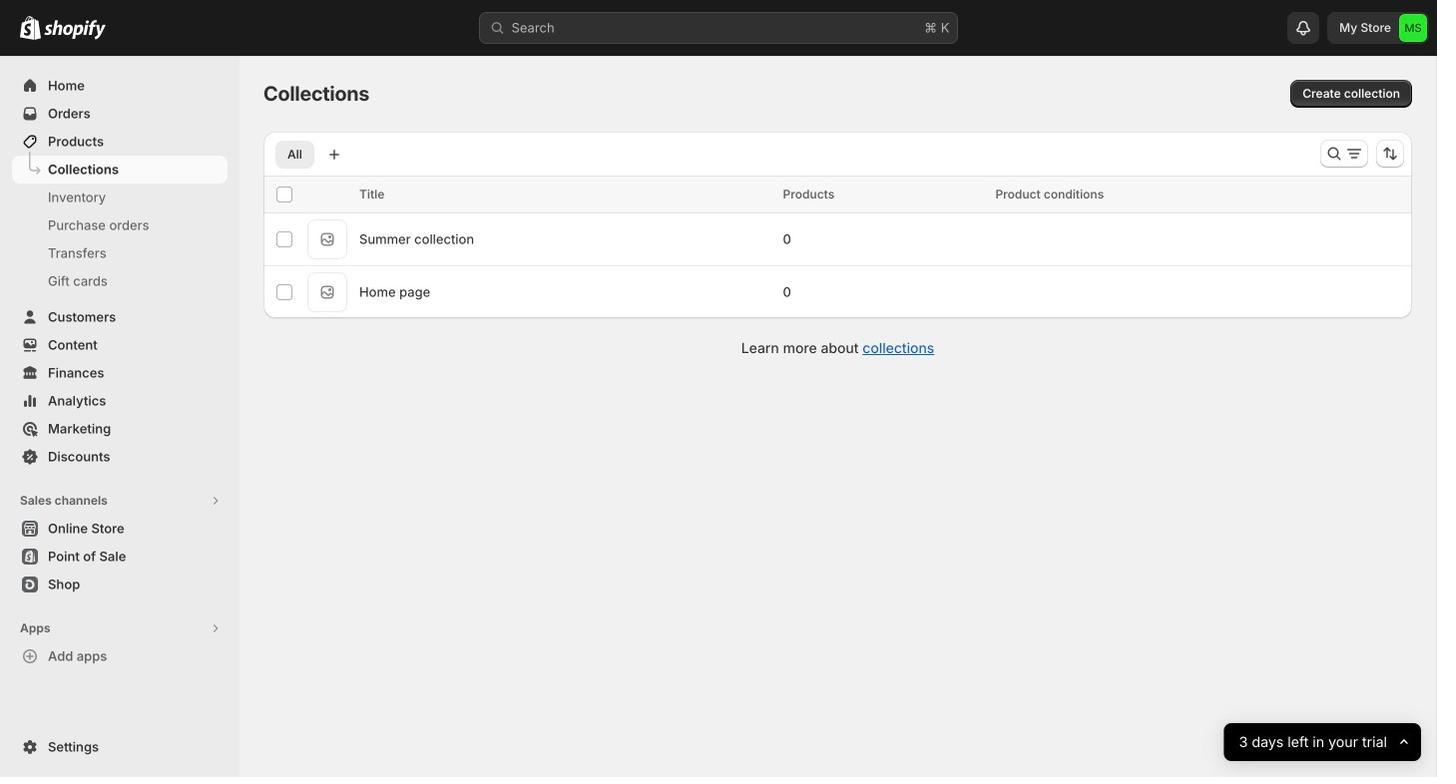 Task type: vqa. For each thing, say whether or not it's contained in the screenshot.
Shopify icon
yes



Task type: describe. For each thing, give the bounding box(es) containing it.
1 horizontal spatial shopify image
[[44, 20, 106, 40]]

0 horizontal spatial shopify image
[[20, 16, 41, 40]]

my store image
[[1399, 14, 1427, 42]]



Task type: locate. For each thing, give the bounding box(es) containing it.
shopify image
[[20, 16, 41, 40], [44, 20, 106, 40]]



